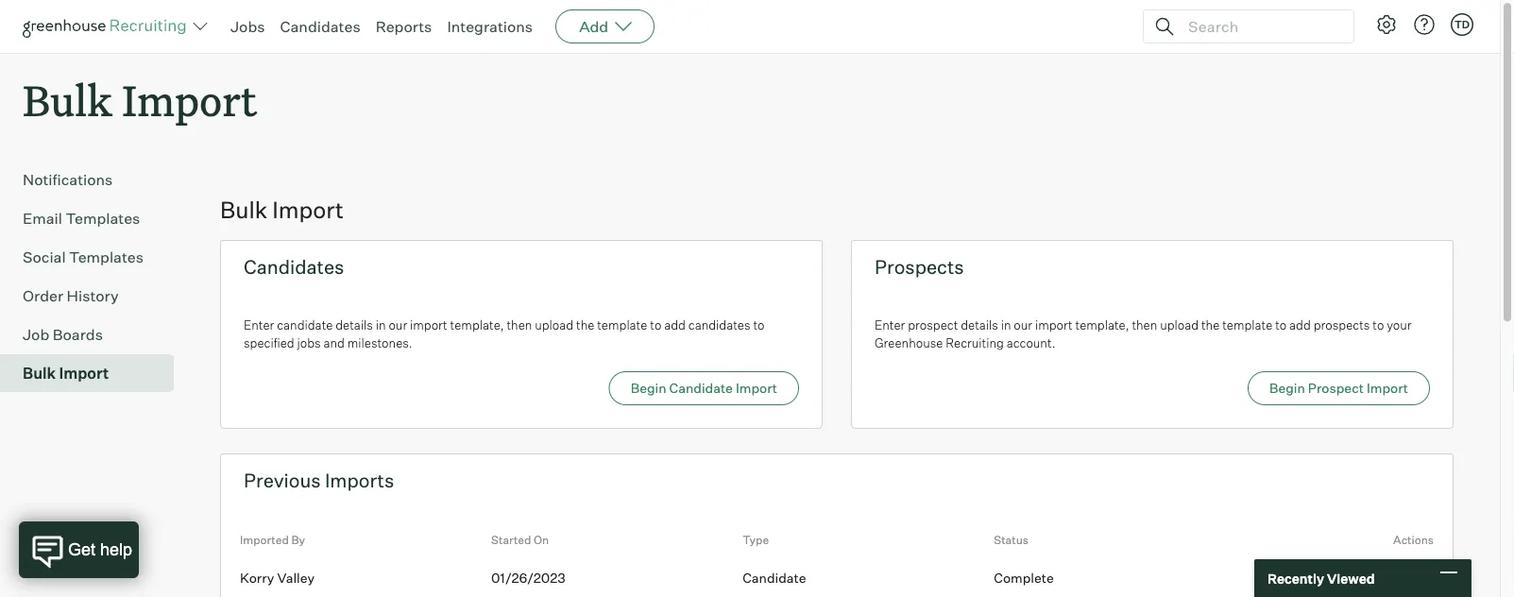 Task type: locate. For each thing, give the bounding box(es) containing it.
1 horizontal spatial in
[[1001, 317, 1011, 332]]

korry valley
[[240, 569, 315, 586]]

templates down email templates link
[[69, 248, 144, 267]]

details up 'recruiting'
[[961, 317, 998, 332]]

import inside enter prospect details in our import template, then upload the template to add prospects to your greenhouse recruiting account.
[[1035, 317, 1073, 332]]

1 vertical spatial candidate
[[743, 569, 806, 586]]

1 horizontal spatial begin
[[1270, 380, 1305, 396]]

1 enter from the left
[[244, 317, 274, 332]]

enter
[[244, 317, 274, 332], [875, 317, 905, 332]]

0 horizontal spatial import
[[410, 317, 448, 332]]

2 details from the left
[[961, 317, 998, 332]]

0 horizontal spatial template
[[597, 317, 647, 332]]

type
[[743, 533, 769, 547]]

recently viewed
[[1268, 570, 1375, 586]]

add
[[664, 317, 686, 332], [1290, 317, 1311, 332]]

in inside enter candidate details in our import template, then upload the template to add candidates to specified jobs and milestones.
[[376, 317, 386, 332]]

1 begin from the left
[[631, 380, 667, 396]]

add for prospects
[[1290, 317, 1311, 332]]

our
[[389, 317, 407, 332], [1014, 317, 1033, 332]]

recruiting
[[946, 336, 1004, 351]]

email templates
[[23, 209, 140, 228]]

2 in from the left
[[1001, 317, 1011, 332]]

1 template, from the left
[[450, 317, 504, 332]]

td button
[[1447, 9, 1478, 40]]

then for prospects
[[1132, 317, 1158, 332]]

1 horizontal spatial template
[[1223, 317, 1273, 332]]

candidates up candidate
[[244, 255, 344, 279]]

the
[[576, 317, 595, 332], [1202, 317, 1220, 332]]

1 horizontal spatial import
[[1035, 317, 1073, 332]]

template inside enter candidate details in our import template, then upload the template to add candidates to specified jobs and milestones.
[[597, 317, 647, 332]]

import for prospects
[[1035, 317, 1073, 332]]

in up the account.
[[1001, 317, 1011, 332]]

1 horizontal spatial details
[[961, 317, 998, 332]]

our inside enter candidate details in our import template, then upload the template to add candidates to specified jobs and milestones.
[[389, 317, 407, 332]]

upload inside enter candidate details in our import template, then upload the template to add candidates to specified jobs and milestones.
[[535, 317, 574, 332]]

0 vertical spatial bulk
[[23, 72, 112, 128]]

greenhouse recruiting image
[[23, 15, 193, 38]]

begin for candidates
[[631, 380, 667, 396]]

0 horizontal spatial in
[[376, 317, 386, 332]]

then inside enter prospect details in our import template, then upload the template to add prospects to your greenhouse recruiting account.
[[1132, 317, 1158, 332]]

2 the from the left
[[1202, 317, 1220, 332]]

the inside enter prospect details in our import template, then upload the template to add prospects to your greenhouse recruiting account.
[[1202, 317, 1220, 332]]

upload for prospects
[[1160, 317, 1199, 332]]

by
[[291, 533, 305, 547]]

import up the account.
[[1035, 317, 1073, 332]]

0 horizontal spatial upload
[[535, 317, 574, 332]]

then inside enter candidate details in our import template, then upload the template to add candidates to specified jobs and milestones.
[[507, 317, 532, 332]]

our up the account.
[[1014, 317, 1033, 332]]

enter inside enter prospect details in our import template, then upload the template to add prospects to your greenhouse recruiting account.
[[875, 317, 905, 332]]

import
[[410, 317, 448, 332], [1035, 317, 1073, 332]]

0 horizontal spatial enter
[[244, 317, 274, 332]]

in
[[376, 317, 386, 332], [1001, 317, 1011, 332]]

notifications
[[23, 170, 113, 189]]

configure image
[[1376, 13, 1398, 36]]

2 template from the left
[[1223, 317, 1273, 332]]

started on
[[491, 533, 549, 547]]

1 horizontal spatial upload
[[1160, 317, 1199, 332]]

template
[[597, 317, 647, 332], [1223, 317, 1273, 332]]

social
[[23, 248, 66, 267]]

enter for prospects
[[875, 317, 905, 332]]

templates
[[66, 209, 140, 228], [69, 248, 144, 267]]

add inside enter prospect details in our import template, then upload the template to add prospects to your greenhouse recruiting account.
[[1290, 317, 1311, 332]]

Search text field
[[1184, 13, 1337, 40]]

recently
[[1268, 570, 1324, 586]]

candidate
[[277, 317, 333, 332]]

template, inside enter candidate details in our import template, then upload the template to add candidates to specified jobs and milestones.
[[450, 317, 504, 332]]

1 horizontal spatial add
[[1290, 317, 1311, 332]]

integrations
[[447, 17, 533, 36]]

template, for candidates
[[450, 317, 504, 332]]

details up and
[[336, 317, 373, 332]]

import inside enter candidate details in our import template, then upload the template to add candidates to specified jobs and milestones.
[[410, 317, 448, 332]]

2 to from the left
[[753, 317, 765, 332]]

order
[[23, 286, 63, 305]]

0 horizontal spatial begin
[[631, 380, 667, 396]]

begin prospect import
[[1270, 380, 1409, 396]]

complete
[[994, 569, 1054, 586]]

template for candidates
[[597, 317, 647, 332]]

candidate down type
[[743, 569, 806, 586]]

add button
[[556, 9, 655, 43]]

1 horizontal spatial candidate
[[743, 569, 806, 586]]

then
[[507, 317, 532, 332], [1132, 317, 1158, 332]]

candidate down candidates
[[669, 380, 733, 396]]

1 then from the left
[[507, 317, 532, 332]]

0 vertical spatial templates
[[66, 209, 140, 228]]

2 enter from the left
[[875, 317, 905, 332]]

in inside enter prospect details in our import template, then upload the template to add prospects to your greenhouse recruiting account.
[[1001, 317, 1011, 332]]

bulk import
[[23, 72, 257, 128], [220, 196, 344, 224], [23, 364, 109, 383]]

1 template from the left
[[597, 317, 647, 332]]

2 vertical spatial bulk import
[[23, 364, 109, 383]]

0 vertical spatial candidate
[[669, 380, 733, 396]]

0 horizontal spatial candidate
[[669, 380, 733, 396]]

import up milestones.
[[410, 317, 448, 332]]

details inside enter prospect details in our import template, then upload the template to add prospects to your greenhouse recruiting account.
[[961, 317, 998, 332]]

started
[[491, 533, 531, 547]]

the for candidates
[[576, 317, 595, 332]]

1 import from the left
[[410, 317, 448, 332]]

the for prospects
[[1202, 317, 1220, 332]]

1 our from the left
[[389, 317, 407, 332]]

template inside enter prospect details in our import template, then upload the template to add prospects to your greenhouse recruiting account.
[[1223, 317, 1273, 332]]

1 vertical spatial templates
[[69, 248, 144, 267]]

imports
[[325, 469, 394, 492]]

details for prospects
[[961, 317, 998, 332]]

2 then from the left
[[1132, 317, 1158, 332]]

candidates link
[[280, 17, 361, 36]]

jobs
[[231, 17, 265, 36]]

|
[[1315, 569, 1319, 586]]

2 our from the left
[[1014, 317, 1033, 332]]

add inside enter candidate details in our import template, then upload the template to add candidates to specified jobs and milestones.
[[664, 317, 686, 332]]

imported
[[240, 533, 289, 547]]

0 horizontal spatial details
[[336, 317, 373, 332]]

2 template, from the left
[[1076, 317, 1129, 332]]

1 add from the left
[[664, 317, 686, 332]]

2 import from the left
[[1035, 317, 1073, 332]]

job
[[23, 325, 49, 344]]

bulk import link
[[23, 362, 166, 385]]

begin
[[631, 380, 667, 396], [1270, 380, 1305, 396]]

0 horizontal spatial template,
[[450, 317, 504, 332]]

candidates
[[280, 17, 361, 36], [244, 255, 344, 279]]

to left your
[[1373, 317, 1384, 332]]

1 horizontal spatial our
[[1014, 317, 1033, 332]]

1 vertical spatial candidates
[[244, 255, 344, 279]]

details
[[336, 317, 373, 332], [961, 317, 998, 332]]

our up milestones.
[[389, 317, 407, 332]]

4 to from the left
[[1373, 317, 1384, 332]]

add left prospects
[[1290, 317, 1311, 332]]

begin candidate import
[[631, 380, 777, 396]]

2 add from the left
[[1290, 317, 1311, 332]]

1 the from the left
[[576, 317, 595, 332]]

add left candidates
[[664, 317, 686, 332]]

candidate
[[669, 380, 733, 396], [743, 569, 806, 586]]

template,
[[450, 317, 504, 332], [1076, 317, 1129, 332]]

0 horizontal spatial the
[[576, 317, 595, 332]]

upload for candidates
[[535, 317, 574, 332]]

jobs link
[[231, 17, 265, 36]]

enter inside enter candidate details in our import template, then upload the template to add candidates to specified jobs and milestones.
[[244, 317, 274, 332]]

upload inside enter prospect details in our import template, then upload the template to add prospects to your greenhouse recruiting account.
[[1160, 317, 1199, 332]]

1 horizontal spatial the
[[1202, 317, 1220, 332]]

template, inside enter prospect details in our import template, then upload the template to add prospects to your greenhouse recruiting account.
[[1076, 317, 1129, 332]]

to
[[650, 317, 662, 332], [753, 317, 765, 332], [1276, 317, 1287, 332], [1373, 317, 1384, 332]]

our for prospects
[[1014, 317, 1033, 332]]

templates inside "link"
[[69, 248, 144, 267]]

candidates right the jobs link
[[280, 17, 361, 36]]

the inside enter candidate details in our import template, then upload the template to add candidates to specified jobs and milestones.
[[576, 317, 595, 332]]

our inside enter prospect details in our import template, then upload the template to add prospects to your greenhouse recruiting account.
[[1014, 317, 1033, 332]]

to left candidates
[[650, 317, 662, 332]]

greenhouse
[[875, 336, 943, 351]]

1 vertical spatial bulk import
[[220, 196, 344, 224]]

to left prospects
[[1276, 317, 1287, 332]]

0 horizontal spatial our
[[389, 317, 407, 332]]

2 begin from the left
[[1270, 380, 1305, 396]]

1 horizontal spatial enter
[[875, 317, 905, 332]]

in for prospects
[[1001, 317, 1011, 332]]

2 upload from the left
[[1160, 317, 1199, 332]]

templates up social templates "link"
[[66, 209, 140, 228]]

1 horizontal spatial template,
[[1076, 317, 1129, 332]]

social templates
[[23, 248, 144, 267]]

candidates
[[688, 317, 751, 332]]

import
[[122, 72, 257, 128], [272, 196, 344, 224], [59, 364, 109, 383], [736, 380, 777, 396], [1367, 380, 1409, 396]]

in up milestones.
[[376, 317, 386, 332]]

upload
[[535, 317, 574, 332], [1160, 317, 1199, 332]]

0 horizontal spatial add
[[664, 317, 686, 332]]

1 horizontal spatial then
[[1132, 317, 1158, 332]]

import for candidates
[[410, 317, 448, 332]]

1 in from the left
[[376, 317, 386, 332]]

enter up the greenhouse
[[875, 317, 905, 332]]

to right candidates
[[753, 317, 765, 332]]

then for candidates
[[507, 317, 532, 332]]

details inside enter candidate details in our import template, then upload the template to add candidates to specified jobs and milestones.
[[336, 317, 373, 332]]

valley
[[277, 569, 315, 586]]

bulk
[[23, 72, 112, 128], [220, 196, 267, 224], [23, 364, 56, 383]]

in for candidates
[[376, 317, 386, 332]]

1 details from the left
[[336, 317, 373, 332]]

actions
[[1394, 533, 1434, 547]]

1 upload from the left
[[535, 317, 574, 332]]

0 horizontal spatial then
[[507, 317, 532, 332]]

enter up specified
[[244, 317, 274, 332]]



Task type: describe. For each thing, give the bounding box(es) containing it.
integrations link
[[447, 17, 533, 36]]

templates for email templates
[[66, 209, 140, 228]]

jobs
[[297, 336, 321, 351]]

2 vertical spatial bulk
[[23, 364, 56, 383]]

status
[[994, 533, 1029, 547]]

reports link
[[376, 17, 432, 36]]

previous imports
[[244, 469, 394, 492]]

and
[[324, 336, 345, 351]]

enter for candidates
[[244, 317, 274, 332]]

previous
[[244, 469, 321, 492]]

td button
[[1451, 13, 1474, 36]]

prospect
[[1308, 380, 1364, 396]]

history
[[67, 286, 119, 305]]

email templates link
[[23, 207, 166, 230]]

prospects
[[1314, 317, 1370, 332]]

0 vertical spatial candidates
[[280, 17, 361, 36]]

our for candidates
[[389, 317, 407, 332]]

reattach
[[1322, 569, 1378, 586]]

templates for social templates
[[69, 248, 144, 267]]

0 vertical spatial bulk import
[[23, 72, 257, 128]]

prospects
[[875, 255, 964, 279]]

1 to from the left
[[650, 317, 662, 332]]

imported by
[[240, 533, 305, 547]]

account.
[[1007, 336, 1056, 351]]

specified
[[244, 336, 294, 351]]

view | reattach resumes
[[1282, 569, 1434, 586]]

resumes
[[1381, 569, 1434, 586]]

add for candidates
[[664, 317, 686, 332]]

job boards link
[[23, 323, 166, 346]]

td
[[1455, 18, 1470, 31]]

order history link
[[23, 285, 166, 307]]

your
[[1387, 317, 1412, 332]]

template, for prospects
[[1076, 317, 1129, 332]]

job boards
[[23, 325, 103, 344]]

begin prospect import button
[[1248, 371, 1430, 405]]

view link
[[1282, 569, 1312, 586]]

reports
[[376, 17, 432, 36]]

social templates link
[[23, 246, 166, 268]]

candidate inside button
[[669, 380, 733, 396]]

on
[[534, 533, 549, 547]]

milestones.
[[347, 336, 413, 351]]

begin for prospects
[[1270, 380, 1305, 396]]

3 to from the left
[[1276, 317, 1287, 332]]

begin candidate import button
[[609, 371, 799, 405]]

order history
[[23, 286, 119, 305]]

1 vertical spatial bulk
[[220, 196, 267, 224]]

reattach resumes link
[[1322, 569, 1434, 586]]

details for candidates
[[336, 317, 373, 332]]

view
[[1282, 569, 1312, 586]]

email
[[23, 209, 62, 228]]

01/26/2023
[[491, 569, 566, 586]]

prospect
[[908, 317, 958, 332]]

enter candidate details in our import template, then upload the template to add candidates to specified jobs and milestones.
[[244, 317, 765, 351]]

viewed
[[1327, 570, 1375, 586]]

add
[[579, 17, 609, 36]]

boards
[[53, 325, 103, 344]]

template for prospects
[[1223, 317, 1273, 332]]

korry
[[240, 569, 274, 586]]

notifications link
[[23, 168, 166, 191]]

enter prospect details in our import template, then upload the template to add prospects to your greenhouse recruiting account.
[[875, 317, 1412, 351]]



Task type: vqa. For each thing, say whether or not it's contained in the screenshot.
REMOVE
no



